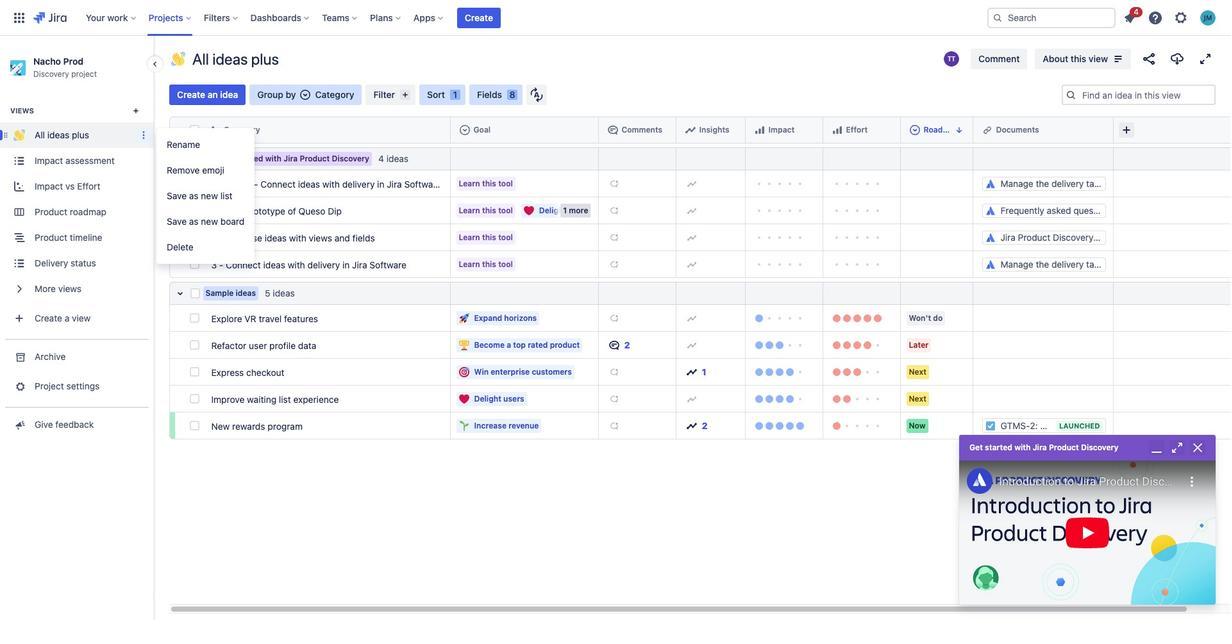 Task type: locate. For each thing, give the bounding box(es) containing it.
1 horizontal spatial delight users
[[539, 206, 589, 215]]

8
[[509, 89, 515, 100]]

learn for 3 - connect ideas with delivery in jira software
[[459, 259, 480, 269]]

effort
[[846, 125, 868, 134], [77, 181, 100, 192]]

1 vertical spatial new
[[201, 216, 218, 227]]

1 as from the top
[[189, 190, 199, 201]]

1 vertical spatial save
[[167, 216, 187, 227]]

roadmap image
[[910, 125, 920, 135]]

a for create
[[65, 313, 69, 324]]

:heart: image
[[524, 206, 534, 216], [459, 394, 469, 404]]

this for 3 - connect ideas with delivery in jira software
[[482, 259, 496, 269]]

0 vertical spatial all ideas plus
[[192, 50, 279, 68]]

0 vertical spatial new
[[201, 190, 218, 201]]

project
[[35, 381, 64, 392]]

1 horizontal spatial of
[[288, 206, 296, 216]]

views left and
[[309, 232, 332, 243]]

learn for copy of 3 - connect ideas with delivery in jira software
[[459, 179, 480, 188]]

0 vertical spatial :heart: image
[[524, 206, 534, 216]]

0 vertical spatial 2
[[211, 232, 217, 243]]

as down remove emoji
[[189, 190, 199, 201]]

create down more
[[35, 313, 62, 324]]

dip
[[328, 206, 342, 216]]

plus up group on the top left of the page
[[251, 50, 279, 68]]

new rewards program
[[211, 421, 303, 432]]

create inside button
[[177, 89, 205, 100]]

- up "sample"
[[219, 259, 223, 270]]

delight users
[[539, 206, 589, 215], [474, 394, 524, 404]]

new down copy
[[201, 190, 218, 201]]

0 vertical spatial list
[[220, 190, 232, 201]]

impact vs effort
[[35, 181, 100, 192]]

connect down prioritise
[[226, 259, 261, 270]]

assessment
[[65, 155, 115, 166]]

all ideas plus up the impact assessment
[[35, 130, 89, 141]]

2 vertical spatial create
[[35, 313, 62, 324]]

1 learn this tool from the top
[[459, 179, 513, 188]]

0 vertical spatial delight
[[539, 206, 566, 215]]

give feedback
[[35, 420, 94, 431]]

new for board
[[201, 216, 218, 227]]

0 vertical spatial delivery
[[342, 179, 375, 189]]

a inside dropdown button
[[65, 313, 69, 324]]

4 learn from the top
[[459, 259, 480, 269]]

1 horizontal spatial in
[[377, 179, 384, 189]]

1 vertical spatial :heart: image
[[459, 394, 469, 404]]

1 learn from the top
[[459, 179, 480, 188]]

1 horizontal spatial group
[[156, 128, 255, 264]]

4 tool from the top
[[498, 259, 513, 269]]

data
[[298, 340, 316, 351]]

0 horizontal spatial effort
[[77, 181, 100, 192]]

impact inside button
[[769, 125, 795, 134]]

summary image
[[210, 125, 220, 135]]

horizons
[[504, 313, 537, 323]]

1 horizontal spatial views
[[309, 232, 332, 243]]

1 button
[[681, 362, 740, 383]]

0 vertical spatial next
[[909, 367, 927, 377]]

0 horizontal spatial in
[[342, 259, 350, 270]]

tool for 3 - connect ideas with delivery in jira software
[[498, 259, 513, 269]]

2 right insights image
[[702, 420, 708, 431]]

2 horizontal spatial 2
[[702, 420, 708, 431]]

single select dropdown image
[[300, 90, 310, 100]]

views right more
[[58, 284, 81, 295]]

1 vertical spatial plus
[[72, 130, 89, 141]]

help image
[[1148, 10, 1163, 25]]

5
[[265, 288, 270, 299]]

1 vertical spatial get
[[970, 443, 983, 453]]

tool for copy of 3 - connect ideas with delivery in jira software
[[498, 179, 513, 188]]

0 horizontal spatial 2 button
[[604, 335, 671, 356]]

0 horizontal spatial a
[[65, 313, 69, 324]]

sample
[[206, 289, 234, 298]]

:wave: image
[[171, 52, 185, 66], [171, 52, 185, 66]]

launched
[[1059, 422, 1100, 430]]

expand
[[474, 313, 502, 323]]

comments image
[[609, 340, 619, 350]]

expand image
[[1198, 51, 1213, 67]]

get
[[1145, 418, 1160, 429], [970, 443, 983, 453]]

create right apps popup button
[[465, 12, 493, 23]]

delivery down and
[[307, 259, 340, 270]]

learn for 2 - prioritise ideas with views and fields
[[459, 232, 480, 242]]

0 horizontal spatial :heart: image
[[459, 394, 469, 404]]

new inside save as new list button
[[201, 190, 218, 201]]

1 vertical spatial users
[[503, 394, 524, 404]]

1 horizontal spatial 2
[[624, 340, 630, 350]]

list inside button
[[220, 190, 232, 201]]

3
[[246, 179, 252, 189], [211, 259, 217, 270]]

1 horizontal spatial 2 button
[[681, 416, 740, 436]]

learn this tool
[[459, 179, 513, 188], [459, 206, 513, 215], [459, 232, 513, 242], [459, 259, 513, 269]]

win enterprise customers
[[474, 367, 572, 377]]

gtms-
[[1105, 418, 1135, 429]]

2 save from the top
[[167, 216, 187, 227]]

2 for comments image at the bottom of the page
[[624, 340, 630, 350]]

users
[[568, 206, 589, 215], [503, 394, 524, 404]]

product timeline
[[35, 232, 102, 243]]

save
[[167, 190, 187, 201], [167, 216, 187, 227]]

plus up impact assessment link
[[72, 130, 89, 141]]

remove emoji
[[167, 165, 224, 176]]

increase revenue
[[474, 421, 539, 431]]

1 save from the top
[[167, 190, 187, 201]]

3 - connect ideas with delivery in jira software
[[211, 259, 407, 270]]

and
[[335, 232, 350, 243]]

0 vertical spatial as
[[189, 190, 199, 201]]

1 vertical spatial a
[[507, 340, 511, 350]]

impact for impact vs effort
[[35, 181, 63, 192]]

delivery
[[342, 179, 375, 189], [307, 259, 340, 270]]

all up create an idea
[[192, 50, 209, 68]]

1 horizontal spatial all
[[192, 50, 209, 68]]

2 vertical spatial impact
[[35, 181, 63, 192]]

1 horizontal spatial plus
[[251, 50, 279, 68]]

apps
[[414, 12, 435, 23]]

add image
[[686, 179, 697, 189], [609, 206, 619, 216], [686, 206, 697, 216], [609, 232, 619, 243], [686, 232, 697, 243], [609, 313, 619, 324], [609, 394, 619, 404], [686, 394, 697, 404], [609, 421, 619, 431]]

impact up impact vs effort
[[35, 155, 63, 166]]

1 horizontal spatial create
[[177, 89, 205, 100]]

nacho
[[33, 56, 61, 67]]

jira product discovery navigation element
[[0, 36, 154, 621]]

0 horizontal spatial plus
[[72, 130, 89, 141]]

0 horizontal spatial get
[[970, 443, 983, 453]]

:wave: image
[[13, 130, 25, 141], [13, 130, 25, 141]]

a
[[65, 313, 69, 324], [507, 340, 511, 350]]

0 vertical spatial 2 button
[[604, 335, 671, 356]]

archive
[[35, 352, 66, 363]]

0 vertical spatial save
[[167, 190, 187, 201]]

1 inside 1 button
[[702, 366, 707, 377]]

0 horizontal spatial all ideas plus
[[35, 130, 89, 141]]

0 vertical spatial view
[[1089, 53, 1108, 64]]

views
[[10, 106, 34, 115]]

- for prioritise
[[219, 232, 223, 243]]

1 vertical spatial views
[[58, 284, 81, 295]]

create an idea
[[177, 89, 238, 100]]

1 vertical spatial connect
[[226, 259, 261, 270]]

of right copy
[[235, 179, 244, 189]]

1 horizontal spatial list
[[279, 394, 291, 405]]

:trophy: image
[[459, 340, 469, 350], [459, 340, 469, 350]]

dashboards button
[[247, 7, 314, 28]]

create a view button
[[0, 306, 154, 332]]

3 learn from the top
[[459, 232, 480, 242]]

comment button
[[971, 49, 1028, 69]]

1 vertical spatial view
[[72, 313, 91, 324]]

hyperlink image
[[982, 125, 992, 135]]

0 horizontal spatial views
[[58, 284, 81, 295]]

save up the delete on the top left
[[167, 216, 187, 227]]

impact inside impact assessment link
[[35, 155, 63, 166]]

create inside dropdown button
[[35, 313, 62, 324]]

of left queso
[[288, 206, 296, 216]]

jira image
[[33, 10, 67, 25], [33, 10, 67, 25]]

- down board
[[219, 232, 223, 243]]

1 vertical spatial next
[[909, 394, 927, 404]]

impact inside impact vs effort link
[[35, 181, 63, 192]]

learn
[[459, 179, 480, 188], [459, 206, 480, 215], [459, 232, 480, 242], [459, 259, 480, 269]]

view for about this view
[[1089, 53, 1108, 64]]

share image
[[1141, 51, 1157, 67]]

3 up "sample"
[[211, 259, 217, 270]]

:heart: image left 1 more at the top left of the page
[[524, 206, 534, 216]]

1 vertical spatial as
[[189, 216, 199, 227]]

tool for 2 - prioritise ideas with views and fields
[[498, 232, 513, 242]]

ideas
[[212, 50, 248, 68], [47, 130, 69, 141], [387, 153, 409, 164], [387, 153, 409, 164], [298, 179, 320, 189], [265, 232, 287, 243], [263, 259, 285, 270], [273, 288, 295, 299], [236, 289, 256, 298]]

connect
[[261, 179, 296, 189], [226, 259, 261, 270]]

sidebar.ideas.more image
[[139, 130, 149, 141]]

banner
[[0, 0, 1231, 36]]

settings image
[[1174, 10, 1189, 25]]

0 horizontal spatial users
[[503, 394, 524, 404]]

2 learn from the top
[[459, 206, 480, 215]]

effort right vs
[[77, 181, 100, 192]]

group containing rename
[[156, 128, 255, 264]]

next up now
[[909, 394, 927, 404]]

1 - first prototype of queso dip
[[211, 206, 342, 216]]

ideas inside the all ideas plus link
[[47, 130, 69, 141]]

effort right effort image
[[846, 125, 868, 134]]

documents button
[[978, 120, 1108, 140]]

0 vertical spatial delight users
[[539, 206, 589, 215]]

-
[[254, 179, 258, 189], [218, 206, 222, 216], [219, 232, 223, 243], [219, 259, 223, 270]]

:heart: image
[[524, 206, 534, 216], [459, 394, 469, 404]]

cell
[[451, 117, 599, 144], [599, 117, 677, 144], [677, 117, 746, 144], [746, 117, 823, 144], [823, 117, 901, 144], [901, 117, 973, 144], [973, 117, 1114, 144], [1114, 117, 1231, 144], [1114, 147, 1231, 171], [1114, 171, 1231, 198], [901, 198, 973, 224], [1114, 198, 1231, 224], [901, 224, 973, 251], [1114, 224, 1231, 251], [901, 251, 973, 278], [1114, 251, 1231, 278], [973, 305, 1114, 332], [1114, 305, 1231, 332], [973, 332, 1114, 359], [1114, 332, 1231, 359], [973, 359, 1114, 386], [1114, 359, 1231, 386], [973, 386, 1114, 413], [1114, 386, 1231, 413], [1114, 413, 1231, 440]]

5 ideas
[[265, 288, 295, 299]]

1 left more
[[563, 206, 567, 215]]

list down copy
[[220, 190, 232, 201]]

3 learn this tool from the top
[[459, 232, 513, 242]]

impact image
[[754, 125, 765, 135]]

:heart: image left 1 more at the top left of the page
[[524, 206, 534, 216]]

all ideas plus
[[192, 50, 279, 68], [35, 130, 89, 141]]

as
[[189, 190, 199, 201], [189, 216, 199, 227]]

3 tool from the top
[[498, 232, 513, 242]]

1 vertical spatial impact
[[35, 155, 63, 166]]

this for copy of 3 - connect ideas with delivery in jira software
[[482, 179, 496, 188]]

1 next from the top
[[909, 367, 927, 377]]

save down remove
[[167, 190, 187, 201]]

next down later
[[909, 367, 927, 377]]

0 horizontal spatial all
[[35, 130, 45, 141]]

impact left vs
[[35, 181, 63, 192]]

product roadmap link
[[0, 200, 154, 225]]

next for improve waiting list experience
[[909, 394, 927, 404]]

0 horizontal spatial list
[[220, 190, 232, 201]]

tool
[[498, 179, 513, 188], [498, 206, 513, 215], [498, 232, 513, 242], [498, 259, 513, 269]]

as down save as new list
[[189, 216, 199, 227]]

view inside jira product discovery navigation element
[[72, 313, 91, 324]]

work
[[107, 12, 128, 23]]

pos
[[1218, 418, 1231, 429]]

4 learn this tool from the top
[[459, 259, 513, 269]]

your profile and settings image
[[1200, 10, 1216, 25]]

collapse all image
[[172, 122, 188, 138]]

1 right insights icon
[[702, 366, 707, 377]]

1 vertical spatial software
[[370, 259, 407, 270]]

delight up increase
[[474, 394, 501, 404]]

2 down save as new board
[[211, 232, 217, 243]]

group by
[[257, 89, 296, 100]]

impact right impact icon
[[769, 125, 795, 134]]

- left the first in the left of the page
[[218, 206, 222, 216]]

1 vertical spatial effort
[[77, 181, 100, 192]]

1 horizontal spatial delivery
[[342, 179, 375, 189]]

explore vr travel features
[[211, 313, 318, 324]]

2 next from the top
[[909, 394, 927, 404]]

list right waiting
[[279, 394, 291, 405]]

delivery up fields
[[342, 179, 375, 189]]

product timeline link
[[0, 225, 154, 251]]

autosave is enabled image
[[530, 87, 543, 103]]

group
[[0, 90, 154, 340], [156, 128, 255, 264]]

3 right copy
[[246, 179, 252, 189]]

a down more views link
[[65, 313, 69, 324]]

create left an
[[177, 89, 205, 100]]

0 horizontal spatial group
[[0, 90, 154, 340]]

won't
[[909, 313, 931, 323]]

1 horizontal spatial effort
[[846, 125, 868, 134]]

next
[[909, 367, 927, 377], [909, 394, 927, 404]]

:heart: image down :dart: icon
[[459, 394, 469, 404]]

1 vertical spatial all ideas plus
[[35, 130, 89, 141]]

all ideas plus inside jira product discovery navigation element
[[35, 130, 89, 141]]

new inside the save as new board button
[[201, 216, 218, 227]]

0 horizontal spatial of
[[235, 179, 244, 189]]

connect up the 1 - first prototype of queso dip on the top
[[261, 179, 296, 189]]

expand horizons
[[474, 313, 537, 323]]

1 vertical spatial all
[[35, 130, 45, 141]]

timeline
[[70, 232, 102, 243]]

impact for impact assessment
[[35, 155, 63, 166]]

save for save as new board
[[167, 216, 187, 227]]

do
[[933, 313, 943, 323]]

2
[[211, 232, 217, 243], [624, 340, 630, 350], [702, 420, 708, 431]]

1 horizontal spatial :heart: image
[[524, 206, 534, 216]]

profile
[[269, 340, 296, 351]]

2 for insights image
[[702, 420, 708, 431]]

2:
[[1135, 418, 1143, 429]]

create for create an idea
[[177, 89, 205, 100]]

1 vertical spatial 2
[[624, 340, 630, 350]]

list
[[220, 190, 232, 201], [279, 394, 291, 405]]

get started with jira product discovery
[[970, 443, 1119, 453]]

0 vertical spatial users
[[568, 206, 589, 215]]

1 new from the top
[[201, 190, 218, 201]]

2 horizontal spatial create
[[465, 12, 493, 23]]

1 horizontal spatial a
[[507, 340, 511, 350]]

2 new from the top
[[201, 216, 218, 227]]

1 horizontal spatial users
[[568, 206, 589, 215]]

view down more views link
[[72, 313, 91, 324]]

1 right sort
[[453, 89, 457, 100]]

new left board
[[201, 216, 218, 227]]

0 vertical spatial effort
[[846, 125, 868, 134]]

delete
[[167, 242, 194, 253]]

delight
[[539, 206, 566, 215], [474, 394, 501, 404]]

new
[[211, 421, 230, 432]]

1 horizontal spatial view
[[1089, 53, 1108, 64]]

:heart: image down :dart: icon
[[459, 394, 469, 404]]

1 horizontal spatial get
[[1145, 418, 1160, 429]]

0 vertical spatial a
[[65, 313, 69, 324]]

0 horizontal spatial delivery
[[307, 259, 340, 270]]

1 vertical spatial :heart: image
[[459, 394, 469, 404]]

2 right comments image at the bottom of the page
[[624, 340, 630, 350]]

product
[[300, 154, 330, 164], [300, 154, 330, 164], [35, 207, 67, 218], [35, 232, 67, 243], [1049, 443, 1079, 453]]

all up the impact assessment
[[35, 130, 45, 141]]

1 vertical spatial create
[[177, 89, 205, 100]]

discovery
[[33, 69, 69, 79], [332, 154, 369, 164], [332, 154, 369, 164], [1081, 443, 1119, 453]]

1 horizontal spatial delight
[[539, 206, 566, 215]]

all ideas plus up idea
[[192, 50, 279, 68]]

insights image
[[685, 125, 695, 135]]

0 horizontal spatial delight users
[[474, 394, 524, 404]]

more views link
[[0, 277, 154, 302]]

delight left more
[[539, 206, 566, 215]]

a left the top
[[507, 340, 511, 350]]

learn this tool for 2 - prioritise ideas with views and fields
[[459, 232, 513, 242]]

0 horizontal spatial view
[[72, 313, 91, 324]]

polaris common.ui.field config.add.add more.icon image
[[1119, 122, 1134, 138]]

primary element
[[8, 0, 977, 36]]

1 vertical spatial in
[[342, 259, 350, 270]]

teams button
[[318, 7, 362, 28]]

2 as from the top
[[189, 216, 199, 227]]

save as new list button
[[156, 183, 255, 209]]

1 horizontal spatial 3
[[246, 179, 252, 189]]

a for become
[[507, 340, 511, 350]]

create inside button
[[465, 12, 493, 23]]

0 vertical spatial create
[[465, 12, 493, 23]]

comments image
[[608, 125, 618, 135]]

all
[[192, 50, 209, 68], [35, 130, 45, 141]]

0 horizontal spatial create
[[35, 313, 62, 324]]

:seedling: image
[[459, 421, 469, 431], [459, 421, 469, 431]]

rename
[[167, 139, 200, 150]]

add image
[[609, 179, 619, 189], [609, 179, 619, 189], [609, 206, 619, 216], [609, 232, 619, 243], [609, 259, 619, 270], [609, 259, 619, 270], [686, 259, 697, 270], [609, 313, 619, 324], [686, 313, 697, 324], [686, 340, 697, 350], [609, 367, 619, 377], [609, 367, 619, 377], [609, 394, 619, 404], [609, 421, 619, 431]]

1 tool from the top
[[498, 179, 513, 188]]

2 vertical spatial 2
[[702, 420, 708, 431]]

learn this tool for copy of 3 - connect ideas with delivery in jira software
[[459, 179, 513, 188]]

save for save as new list
[[167, 190, 187, 201]]

view left 'show description' "icon"
[[1089, 53, 1108, 64]]

0 vertical spatial impact
[[769, 125, 795, 134]]

plans
[[370, 12, 393, 23]]

1 vertical spatial 3
[[211, 259, 217, 270]]



Task type: describe. For each thing, give the bounding box(es) containing it.
discovery inside nacho prod discovery project
[[33, 69, 69, 79]]

1 vertical spatial of
[[288, 206, 296, 216]]

0 vertical spatial connect
[[261, 179, 296, 189]]

create for create a view
[[35, 313, 62, 324]]

2 learn this tool from the top
[[459, 206, 513, 215]]

show description image
[[1111, 51, 1126, 67]]

impact vs effort link
[[0, 174, 154, 200]]

view for create a view
[[72, 313, 91, 324]]

4 inside banner
[[1134, 7, 1139, 16]]

0 vertical spatial 3
[[246, 179, 252, 189]]

roadmap
[[924, 125, 959, 134]]

0 horizontal spatial 3
[[211, 259, 217, 270]]

experience
[[293, 394, 339, 405]]

create for create
[[465, 12, 493, 23]]

goal image
[[459, 125, 470, 135]]

archive button
[[0, 345, 154, 370]]

1 vertical spatial 2 button
[[681, 416, 740, 436]]

:rocket: image
[[459, 313, 469, 324]]

1 vertical spatial delight
[[474, 394, 501, 404]]

impact assessment link
[[0, 148, 154, 174]]

projects button
[[145, 7, 196, 28]]

views inside jira product discovery navigation element
[[58, 284, 81, 295]]

category
[[315, 89, 354, 100]]

1 vertical spatial list
[[279, 394, 291, 405]]

fields
[[352, 232, 375, 243]]

all inside jira product discovery navigation element
[[35, 130, 45, 141]]

express checkout
[[211, 367, 284, 378]]

learn this tool for 3 - connect ideas with delivery in jira software
[[459, 259, 513, 269]]

gtms-2: get approvals on pos
[[1105, 418, 1231, 429]]

delivery status link
[[0, 251, 154, 277]]

delete button
[[156, 235, 255, 260]]

delivery
[[35, 258, 68, 269]]

approvals
[[1162, 418, 1202, 429]]

impact assessment
[[35, 155, 115, 166]]

product
[[550, 340, 580, 350]]

roadmap button
[[906, 120, 968, 140]]

project settings button
[[0, 374, 154, 400]]

0 vertical spatial views
[[309, 232, 332, 243]]

by
[[286, 89, 296, 100]]

as for board
[[189, 216, 199, 227]]

vs
[[65, 181, 75, 192]]

:dart: image
[[459, 367, 469, 377]]

export image
[[1170, 51, 1185, 67]]

remove emoji button
[[156, 158, 255, 183]]

comments button
[[604, 120, 671, 140]]

header.desc image
[[954, 125, 964, 135]]

explore
[[211, 313, 242, 324]]

queso
[[299, 206, 325, 216]]

fields
[[477, 89, 502, 100]]

your work
[[86, 12, 128, 23]]

insights button
[[681, 120, 740, 140]]

1 horizontal spatial all ideas plus
[[192, 50, 279, 68]]

goal
[[474, 125, 491, 134]]

user
[[249, 340, 267, 351]]

banner containing your work
[[0, 0, 1231, 36]]

Search field
[[988, 7, 1116, 28]]

this for 2 - prioritise ideas with views and fields
[[482, 232, 496, 242]]

more views
[[35, 284, 81, 295]]

insights image
[[686, 367, 697, 377]]

search image
[[993, 13, 1003, 23]]

0 vertical spatial :heart: image
[[524, 206, 534, 216]]

checkout
[[246, 367, 284, 378]]

:dart: image
[[459, 367, 469, 377]]

summary button
[[206, 120, 445, 140]]

travel
[[259, 313, 282, 324]]

plus inside the all ideas plus link
[[72, 130, 89, 141]]

nacho prod discovery project
[[33, 56, 97, 79]]

1 left the first in the left of the page
[[211, 206, 215, 216]]

as for list
[[189, 190, 199, 201]]

rename button
[[156, 132, 255, 158]]

idea
[[220, 89, 238, 100]]

prioritise
[[226, 232, 262, 243]]

feedback image
[[13, 419, 26, 432]]

create an idea button
[[169, 85, 246, 105]]

- for connect
[[219, 259, 223, 270]]

enterprise
[[491, 367, 530, 377]]

waiting
[[247, 394, 276, 405]]

become a top rated product
[[474, 340, 580, 350]]

new for list
[[201, 190, 218, 201]]

first
[[224, 206, 242, 216]]

0 vertical spatial plus
[[251, 50, 279, 68]]

won't do
[[909, 313, 943, 323]]

more
[[569, 206, 588, 215]]

product roadmap
[[35, 207, 106, 218]]

rewards
[[232, 421, 265, 432]]

this inside dropdown button
[[1071, 53, 1086, 64]]

0 vertical spatial software
[[404, 179, 441, 189]]

board
[[220, 216, 245, 227]]

appswitcher icon image
[[12, 10, 27, 25]]

Find an idea in this view field
[[1079, 86, 1215, 104]]

save as new board
[[167, 216, 245, 227]]

:rocket: image
[[459, 313, 469, 324]]

notifications image
[[1122, 10, 1138, 25]]

0 horizontal spatial 2
[[211, 232, 217, 243]]

project settings image
[[13, 381, 26, 393]]

refactor
[[211, 340, 246, 351]]

features
[[284, 313, 318, 324]]

sort
[[427, 89, 445, 100]]

settings
[[66, 381, 100, 392]]

filters
[[204, 12, 230, 23]]

filter button
[[366, 85, 416, 105]]

0 vertical spatial of
[[235, 179, 244, 189]]

next for express checkout
[[909, 367, 927, 377]]

roadmap
[[70, 207, 106, 218]]

save as new board button
[[156, 209, 255, 235]]

goal button
[[456, 120, 593, 140]]

group
[[257, 89, 283, 100]]

group containing all ideas plus
[[0, 90, 154, 340]]

vr
[[245, 313, 256, 324]]

effort inside button
[[846, 125, 868, 134]]

delivery status
[[35, 258, 96, 269]]

copy
[[211, 179, 233, 189]]

effort inside jira product discovery navigation element
[[77, 181, 100, 192]]

emoji
[[202, 165, 224, 176]]

your work button
[[82, 7, 141, 28]]

comments
[[622, 125, 663, 134]]

0 vertical spatial in
[[377, 179, 384, 189]]

1 vertical spatial delivery
[[307, 259, 340, 270]]

- for first
[[218, 206, 222, 216]]

plans button
[[366, 7, 406, 28]]

impact button
[[751, 120, 818, 140]]

prototype
[[245, 206, 285, 216]]

2 tool from the top
[[498, 206, 513, 215]]

more
[[35, 284, 56, 295]]

comment
[[979, 53, 1020, 64]]

about
[[1043, 53, 1068, 64]]

customers
[[532, 367, 572, 377]]

express
[[211, 367, 244, 378]]

projects
[[148, 12, 183, 23]]

teams
[[322, 12, 349, 23]]

project
[[71, 69, 97, 79]]

about this view
[[1043, 53, 1108, 64]]

insights image
[[686, 421, 697, 431]]

effort image
[[832, 125, 842, 135]]

1 vertical spatial delight users
[[474, 394, 524, 404]]

impact for impact
[[769, 125, 795, 134]]

0 vertical spatial get
[[1145, 418, 1160, 429]]

- up prototype
[[254, 179, 258, 189]]

apps button
[[410, 7, 448, 28]]

0 vertical spatial all
[[192, 50, 209, 68]]

0 horizontal spatial :heart: image
[[459, 394, 469, 404]]



Task type: vqa. For each thing, say whether or not it's contained in the screenshot.
Collapse Recent projects icon
no



